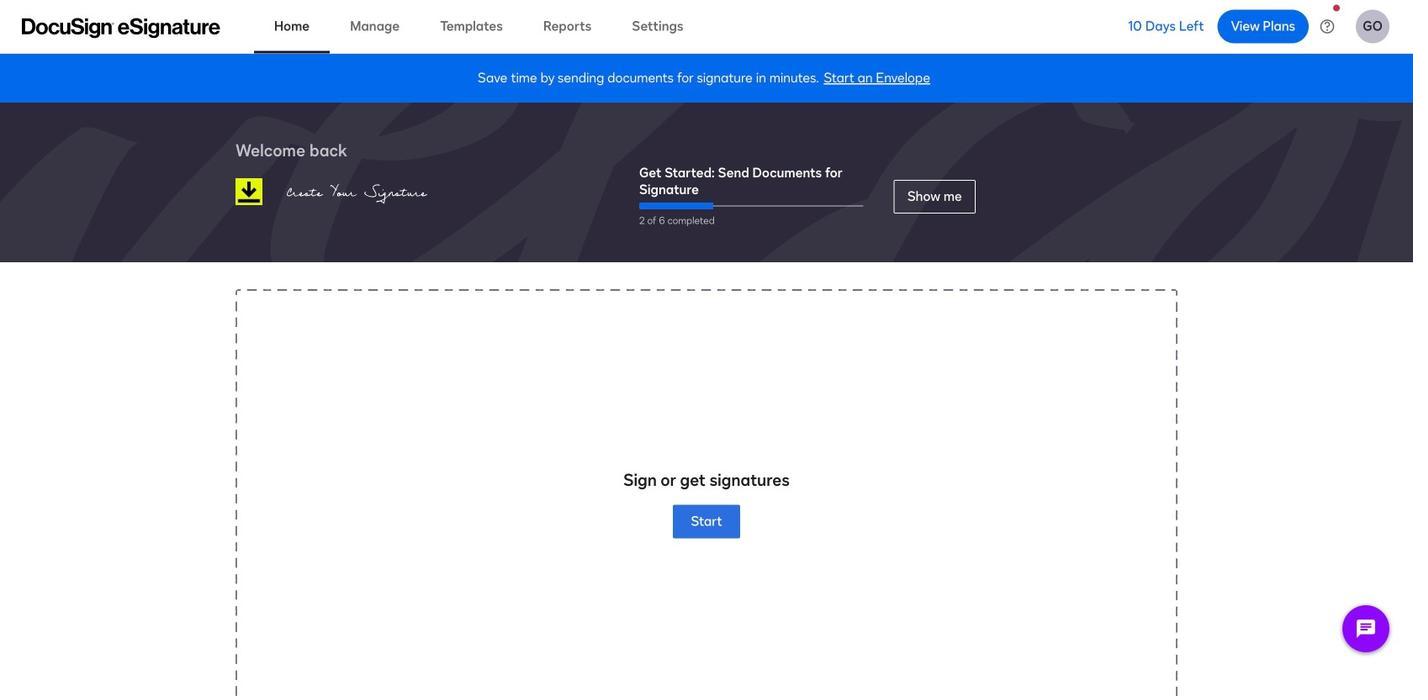 Task type: describe. For each thing, give the bounding box(es) containing it.
docusign esignature image
[[22, 18, 220, 38]]



Task type: vqa. For each thing, say whether or not it's contained in the screenshot.
USE COOL image
no



Task type: locate. For each thing, give the bounding box(es) containing it.
docusignlogo image
[[236, 178, 262, 205]]



